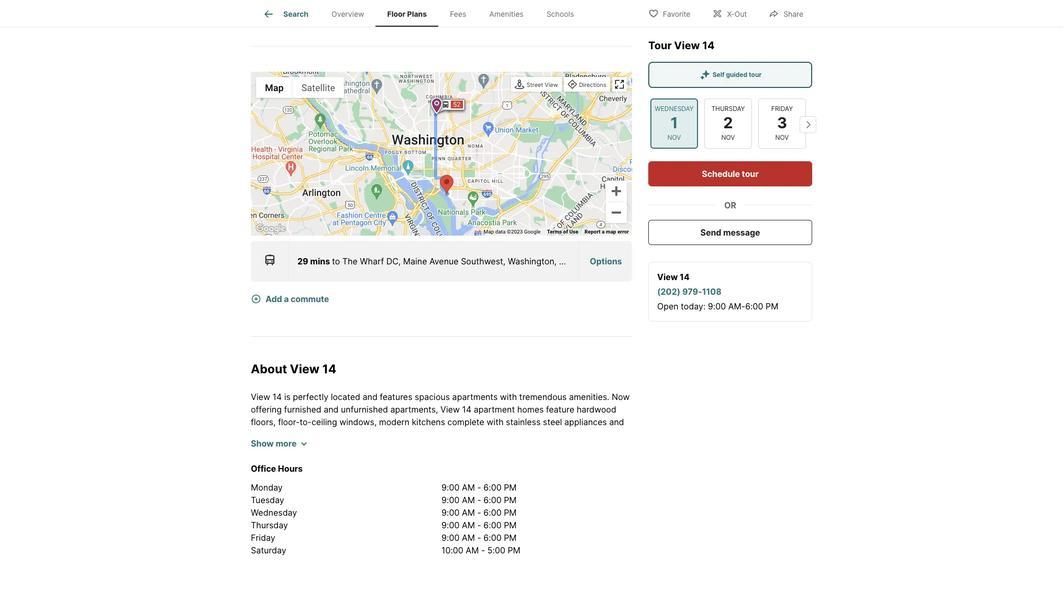 Task type: locate. For each thing, give the bounding box(es) containing it.
to up lincoln
[[489, 442, 497, 453]]

from
[[273, 467, 291, 478]]

menu bar containing map
[[256, 77, 344, 98]]

pm inside view 14 (202) 979-1108 open today: 9:00 am-6:00 pm
[[766, 301, 779, 312]]

site
[[468, 430, 483, 440]]

the down fitness
[[499, 442, 512, 453]]

2 vertical spatial a
[[578, 455, 583, 465]]

unfurnished
[[341, 404, 388, 415]]

dc, inside view 14 is perfectly located and features spacious apartments with tremendous amenities. now offering furnished and unfurnished apartments, view 14 apartment homes feature hardwood floors, floor-to-ceiling windows, modern kitchens complete with stainless steel appliances and granite countertops. residents enjoy access to our on-site fitness center, zipcar sharing, valet dry cleaning, and 24-hour concierge services. enjoy access to the best of dc, including the many restaurants on the 14th street corridor, the metro, lincoln theatre, and only a ten-minute drive from the national mall.
[[545, 442, 559, 453]]

tour inside button
[[742, 169, 759, 179]]

a down including
[[578, 455, 583, 465]]

map
[[265, 82, 284, 93], [484, 229, 494, 235]]

floor plans
[[387, 10, 427, 18]]

1 horizontal spatial nov
[[722, 134, 735, 142]]

a for commute
[[284, 294, 289, 304]]

thursday up 2
[[712, 105, 745, 113]]

dc, left usa
[[559, 256, 574, 267]]

thursday 2 nov
[[712, 105, 745, 142]]

6:00 for tuesday
[[484, 495, 502, 506]]

ceiling
[[312, 417, 337, 427]]

tremendous
[[519, 392, 567, 402]]

0 horizontal spatial street
[[369, 455, 394, 465]]

and left only
[[542, 455, 557, 465]]

with up apartment
[[500, 392, 517, 402]]

drive
[[251, 467, 271, 478]]

1 vertical spatial to
[[429, 430, 437, 440]]

mins
[[310, 256, 330, 267]]

amenities.
[[569, 392, 610, 402]]

1 horizontal spatial to
[[429, 430, 437, 440]]

©2023
[[507, 229, 523, 235]]

about view 14
[[251, 362, 336, 377]]

0 horizontal spatial thursday
[[251, 520, 288, 531]]

tour right schedule
[[742, 169, 759, 179]]

9:00 am - 6:00 pm for wednesday
[[442, 508, 517, 518]]

street view button
[[513, 78, 561, 92]]

and down countertops. in the left of the page
[[304, 442, 319, 453]]

0 horizontal spatial a
[[284, 294, 289, 304]]

2 horizontal spatial nov
[[776, 134, 789, 142]]

0 vertical spatial of
[[563, 229, 568, 235]]

apartment
[[474, 404, 515, 415]]

street inside button
[[527, 81, 543, 89]]

- for friday
[[477, 533, 481, 543]]

share
[[784, 9, 804, 18]]

tab list containing search
[[251, 0, 594, 27]]

view up perfectly
[[290, 362, 320, 377]]

0 vertical spatial to
[[332, 256, 340, 267]]

error
[[618, 229, 629, 235]]

1108
[[702, 287, 722, 297]]

0 horizontal spatial wednesday
[[251, 508, 297, 518]]

street left directions button
[[527, 81, 543, 89]]

map left data
[[484, 229, 494, 235]]

1 vertical spatial thursday
[[251, 520, 288, 531]]

14 left is
[[273, 392, 282, 402]]

a right add
[[284, 294, 289, 304]]

friday up saturday at the left of page
[[251, 533, 275, 543]]

- for wednesday
[[477, 508, 481, 518]]

features
[[380, 392, 413, 402]]

restaurants
[[275, 455, 320, 465]]

1 nov from the left
[[668, 134, 681, 142]]

with down apartment
[[487, 417, 504, 427]]

1 horizontal spatial street
[[527, 81, 543, 89]]

the down hour
[[334, 455, 347, 465]]

and up valet
[[609, 417, 624, 427]]

nov down 2
[[722, 134, 735, 142]]

thursday for thursday 2 nov
[[712, 105, 745, 113]]

9:00 for friday
[[442, 533, 460, 543]]

overview
[[332, 10, 364, 18]]

pm for tuesday
[[504, 495, 517, 506]]

979-
[[683, 287, 702, 297]]

view 14 is perfectly located and features spacious apartments with tremendous amenities. now offering furnished and unfurnished apartments, view 14 apartment homes feature hardwood floors, floor-to-ceiling windows, modern kitchens complete with stainless steel appliances and granite countertops. residents enjoy access to our on-site fitness center, zipcar sharing, valet dry cleaning, and 24-hour concierge services. enjoy access to the best of dc, including the many restaurants on the 14th street corridor, the metro, lincoln theatre, and only a ten-minute drive from the national mall.
[[251, 392, 630, 478]]

am for monday
[[462, 482, 475, 493]]

about
[[251, 362, 287, 377]]

0 horizontal spatial access
[[399, 430, 427, 440]]

9:00 inside view 14 (202) 979-1108 open today: 9:00 am-6:00 pm
[[708, 301, 726, 312]]

search link
[[262, 8, 309, 20]]

9:00 for tuesday
[[442, 495, 460, 506]]

the up minute
[[600, 442, 613, 453]]

nov inside wednesday 1 nov
[[668, 134, 681, 142]]

1 vertical spatial with
[[487, 417, 504, 427]]

a inside view 14 is perfectly located and features spacious apartments with tremendous amenities. now offering furnished and unfurnished apartments, view 14 apartment homes feature hardwood floors, floor-to-ceiling windows, modern kitchens complete with stainless steel appliances and granite countertops. residents enjoy access to our on-site fitness center, zipcar sharing, valet dry cleaning, and 24-hour concierge services. enjoy access to the best of dc, including the many restaurants on the 14th street corridor, the metro, lincoln theatre, and only a ten-minute drive from the national mall.
[[578, 455, 583, 465]]

nov inside friday 3 nov
[[776, 134, 789, 142]]

a inside button
[[284, 294, 289, 304]]

0 horizontal spatial nov
[[668, 134, 681, 142]]

of right best
[[535, 442, 543, 453]]

2 horizontal spatial a
[[602, 229, 605, 235]]

nov
[[668, 134, 681, 142], [722, 134, 735, 142], [776, 134, 789, 142]]

wednesday down 'tuesday'
[[251, 508, 297, 518]]

9:00 for monday
[[442, 482, 460, 493]]

4 9:00 am - 6:00 pm from the top
[[442, 520, 517, 531]]

menu bar
[[256, 77, 344, 98]]

2 nov from the left
[[722, 134, 735, 142]]

access down site
[[459, 442, 487, 453]]

1 vertical spatial a
[[284, 294, 289, 304]]

to left our
[[429, 430, 437, 440]]

29 mins to the wharf dc, maine avenue southwest, washington, dc, usa options
[[298, 256, 622, 267]]

nov down '3' at the right
[[776, 134, 789, 142]]

pm for saturday
[[508, 545, 521, 556]]

0 vertical spatial map
[[265, 82, 284, 93]]

view up "offering"
[[251, 392, 270, 402]]

3 nov from the left
[[776, 134, 789, 142]]

services.
[[397, 442, 433, 453]]

pm for monday
[[504, 482, 517, 493]]

5 9:00 am - 6:00 pm from the top
[[442, 533, 517, 543]]

dc, down zipcar
[[545, 442, 559, 453]]

0 vertical spatial a
[[602, 229, 605, 235]]

0 vertical spatial tour
[[749, 71, 762, 79]]

view inside view 14 (202) 979-1108 open today: 9:00 am-6:00 pm
[[657, 272, 678, 282]]

schools
[[547, 10, 574, 18]]

floor plans tab
[[376, 2, 439, 27]]

share button
[[760, 2, 812, 24]]

9:00 for thursday
[[442, 520, 460, 531]]

14 up (202) 979-1108 link
[[680, 272, 690, 282]]

access up services.
[[399, 430, 427, 440]]

0 vertical spatial access
[[399, 430, 427, 440]]

2 9:00 am - 6:00 pm from the top
[[442, 495, 517, 506]]

add
[[266, 294, 282, 304]]

0 vertical spatial street
[[527, 81, 543, 89]]

terms
[[547, 229, 562, 235]]

use
[[570, 229, 579, 235]]

a left map
[[602, 229, 605, 235]]

1 horizontal spatial thursday
[[712, 105, 745, 113]]

satellite button
[[293, 77, 344, 98]]

next image
[[800, 116, 817, 133]]

valet
[[606, 430, 625, 440]]

1 horizontal spatial wednesday
[[655, 105, 694, 113]]

dc, left 'maine'
[[386, 256, 401, 267]]

street down 'concierge'
[[369, 455, 394, 465]]

1 vertical spatial wednesday
[[251, 508, 297, 518]]

(202) 979-1108 link
[[657, 287, 722, 297]]

send message
[[701, 227, 760, 238]]

1 horizontal spatial access
[[459, 442, 487, 453]]

hardwood
[[577, 404, 617, 415]]

1 horizontal spatial a
[[578, 455, 583, 465]]

on
[[322, 455, 332, 465]]

located
[[331, 392, 360, 402]]

floor-
[[278, 417, 300, 427]]

today:
[[681, 301, 706, 312]]

wednesday for wednesday 1 nov
[[655, 105, 694, 113]]

10:00 am - 5:00 pm
[[442, 545, 521, 556]]

map for map
[[265, 82, 284, 93]]

0 horizontal spatial map
[[265, 82, 284, 93]]

office hours
[[251, 464, 303, 474]]

stainless
[[506, 417, 541, 427]]

map left satellite popup button
[[265, 82, 284, 93]]

1 vertical spatial of
[[535, 442, 543, 453]]

0 horizontal spatial of
[[535, 442, 543, 453]]

10:00
[[442, 545, 464, 556]]

1 vertical spatial friday
[[251, 533, 275, 543]]

3 9:00 am - 6:00 pm from the top
[[442, 508, 517, 518]]

the down restaurants
[[294, 467, 307, 478]]

1 vertical spatial street
[[369, 455, 394, 465]]

map region
[[228, 37, 765, 305]]

street
[[527, 81, 543, 89], [369, 455, 394, 465]]

9:00 am - 6:00 pm for friday
[[442, 533, 517, 543]]

plans
[[407, 10, 427, 18]]

offering
[[251, 404, 282, 415]]

to left the at the top left of the page
[[332, 256, 340, 267]]

street inside view 14 is perfectly located and features spacious apartments with tremendous amenities. now offering furnished and unfurnished apartments, view 14 apartment homes feature hardwood floors, floor-to-ceiling windows, modern kitchens complete with stainless steel appliances and granite countertops. residents enjoy access to our on-site fitness center, zipcar sharing, valet dry cleaning, and 24-hour concierge services. enjoy access to the best of dc, including the many restaurants on the 14th street corridor, the metro, lincoln theatre, and only a ten-minute drive from the national mall.
[[369, 455, 394, 465]]

- for saturday
[[481, 545, 485, 556]]

apartments,
[[390, 404, 438, 415]]

send
[[701, 227, 722, 238]]

view left directions button
[[545, 81, 558, 89]]

view up (202)
[[657, 272, 678, 282]]

view
[[674, 39, 700, 52], [545, 81, 558, 89], [657, 272, 678, 282], [290, 362, 320, 377], [251, 392, 270, 402], [441, 404, 460, 415]]

tab list
[[251, 0, 594, 27]]

2 vertical spatial to
[[489, 442, 497, 453]]

terms of use link
[[547, 229, 579, 235]]

0 vertical spatial wednesday
[[655, 105, 694, 113]]

thursday up saturday at the left of page
[[251, 520, 288, 531]]

0 vertical spatial thursday
[[712, 105, 745, 113]]

1 horizontal spatial friday
[[772, 105, 793, 113]]

with
[[500, 392, 517, 402], [487, 417, 504, 427]]

schedule tour button
[[649, 161, 812, 186]]

-
[[477, 482, 481, 493], [477, 495, 481, 506], [477, 508, 481, 518], [477, 520, 481, 531], [477, 533, 481, 543], [481, 545, 485, 556]]

1 9:00 am - 6:00 pm from the top
[[442, 482, 517, 493]]

a
[[602, 229, 605, 235], [284, 294, 289, 304], [578, 455, 583, 465]]

friday for friday 3 nov
[[772, 105, 793, 113]]

tour right guided
[[749, 71, 762, 79]]

nov inside thursday 2 nov
[[722, 134, 735, 142]]

1 vertical spatial map
[[484, 229, 494, 235]]

and up ceiling
[[324, 404, 339, 415]]

wednesday up 1
[[655, 105, 694, 113]]

lincoln
[[476, 455, 504, 465]]

friday up '3' at the right
[[772, 105, 793, 113]]

nov for 1
[[668, 134, 681, 142]]

0 vertical spatial friday
[[772, 105, 793, 113]]

x-out button
[[704, 2, 756, 24]]

nov down 1
[[668, 134, 681, 142]]

floor
[[387, 10, 406, 18]]

friday 3 nov
[[772, 105, 793, 142]]

0 horizontal spatial friday
[[251, 533, 275, 543]]

of left use
[[563, 229, 568, 235]]

9:00 am - 6:00 pm for thursday
[[442, 520, 517, 531]]

google image
[[254, 222, 288, 236]]

schedule tour
[[702, 169, 759, 179]]

hours
[[278, 464, 303, 474]]

modern
[[379, 417, 410, 427]]

0 horizontal spatial to
[[332, 256, 340, 267]]

zipcar
[[544, 430, 570, 440]]

the down enjoy
[[433, 455, 446, 465]]

1 vertical spatial tour
[[742, 169, 759, 179]]

options
[[590, 256, 622, 267]]

wharf
[[360, 256, 384, 267]]

map inside popup button
[[265, 82, 284, 93]]

fitness
[[485, 430, 512, 440]]

9:00 am - 6:00 pm for tuesday
[[442, 495, 517, 506]]

am for saturday
[[466, 545, 479, 556]]

0 vertical spatial with
[[500, 392, 517, 402]]

map for map data ©2023 google
[[484, 229, 494, 235]]

the
[[499, 442, 512, 453], [600, 442, 613, 453], [334, 455, 347, 465], [433, 455, 446, 465], [294, 467, 307, 478]]

dc,
[[386, 256, 401, 267], [559, 256, 574, 267], [545, 442, 559, 453]]

1 horizontal spatial map
[[484, 229, 494, 235]]

including
[[562, 442, 597, 453]]

saturday
[[251, 545, 286, 556]]



Task type: describe. For each thing, give the bounding box(es) containing it.
am for friday
[[462, 533, 475, 543]]

1 vertical spatial access
[[459, 442, 487, 453]]

washington,
[[508, 256, 557, 267]]

avenue
[[430, 256, 459, 267]]

southwest,
[[461, 256, 506, 267]]

feature
[[546, 404, 575, 415]]

pm for friday
[[504, 533, 517, 543]]

9:00 am - 6:00 pm for monday
[[442, 482, 517, 493]]

29
[[298, 256, 308, 267]]

am for thursday
[[462, 520, 475, 531]]

view inside street view button
[[545, 81, 558, 89]]

to-
[[300, 417, 312, 427]]

and up unfurnished
[[363, 392, 378, 402]]

report a map error link
[[585, 229, 629, 235]]

monday
[[251, 482, 283, 493]]

- for tuesday
[[477, 495, 481, 506]]

1 horizontal spatial of
[[563, 229, 568, 235]]

14 up complete
[[462, 404, 472, 415]]

self
[[713, 71, 725, 79]]

on-
[[455, 430, 468, 440]]

options button
[[580, 243, 632, 280]]

self guided tour list box
[[649, 62, 812, 88]]

- for thursday
[[477, 520, 481, 531]]

appliances
[[565, 417, 607, 427]]

(202)
[[657, 287, 681, 297]]

14 up located
[[322, 362, 336, 377]]

enjoy
[[435, 442, 457, 453]]

show
[[251, 438, 274, 449]]

9:00 for wednesday
[[442, 508, 460, 518]]

directions
[[579, 81, 607, 89]]

guided
[[726, 71, 748, 79]]

pm for thursday
[[504, 520, 517, 531]]

of inside view 14 is perfectly located and features spacious apartments with tremendous amenities. now offering furnished and unfurnished apartments, view 14 apartment homes feature hardwood floors, floor-to-ceiling windows, modern kitchens complete with stainless steel appliances and granite countertops. residents enjoy access to our on-site fitness center, zipcar sharing, valet dry cleaning, and 24-hour concierge services. enjoy access to the best of dc, including the many restaurants on the 14th street corridor, the metro, lincoln theatre, and only a ten-minute drive from the national mall.
[[535, 442, 543, 453]]

street view
[[527, 81, 558, 89]]

homes
[[517, 404, 544, 415]]

14 up self
[[703, 39, 715, 52]]

floors,
[[251, 417, 276, 427]]

add a commute button
[[251, 287, 346, 311]]

complete
[[448, 417, 484, 427]]

many
[[251, 455, 272, 465]]

x-out
[[727, 9, 747, 18]]

friday for friday
[[251, 533, 275, 543]]

6:00 for thursday
[[484, 520, 502, 531]]

14th
[[350, 455, 367, 465]]

center,
[[514, 430, 541, 440]]

schools tab
[[535, 2, 586, 27]]

6:00 for monday
[[484, 482, 502, 493]]

a for map
[[602, 229, 605, 235]]

2
[[724, 114, 733, 132]]

6:00 inside view 14 (202) 979-1108 open today: 9:00 am-6:00 pm
[[745, 301, 764, 312]]

office
[[251, 464, 276, 474]]

tour inside option
[[749, 71, 762, 79]]

5:00
[[488, 545, 505, 556]]

google
[[524, 229, 541, 235]]

message
[[723, 227, 760, 238]]

- for monday
[[477, 482, 481, 493]]

send message button
[[649, 220, 812, 245]]

directions button
[[565, 78, 609, 92]]

open
[[657, 301, 679, 312]]

show more
[[251, 438, 297, 449]]

map data ©2023 google
[[484, 229, 541, 235]]

amenities
[[490, 10, 524, 18]]

dry
[[251, 442, 264, 453]]

corridor,
[[396, 455, 430, 465]]

am for tuesday
[[462, 495, 475, 506]]

amenities tab
[[478, 2, 535, 27]]

sharing,
[[572, 430, 604, 440]]

usa
[[576, 256, 593, 267]]

fees tab
[[439, 2, 478, 27]]

fees
[[450, 10, 466, 18]]

commute
[[291, 294, 329, 304]]

2 horizontal spatial to
[[489, 442, 497, 453]]

1
[[671, 114, 678, 132]]

windows,
[[340, 417, 377, 427]]

tour
[[649, 39, 672, 52]]

am for wednesday
[[462, 508, 475, 518]]

out
[[735, 9, 747, 18]]

show more button
[[251, 437, 307, 450]]

cleaning,
[[266, 442, 302, 453]]

terms of use
[[547, 229, 579, 235]]

14 inside view 14 (202) 979-1108 open today: 9:00 am-6:00 pm
[[680, 272, 690, 282]]

more
[[276, 438, 297, 449]]

kitchens
[[412, 417, 445, 427]]

spacious
[[415, 392, 450, 402]]

wednesday for wednesday
[[251, 508, 297, 518]]

search
[[283, 10, 309, 18]]

3
[[777, 114, 787, 132]]

report a map error
[[585, 229, 629, 235]]

nov for 3
[[776, 134, 789, 142]]

theatre,
[[507, 455, 540, 465]]

self guided tour option
[[649, 62, 812, 88]]

nov for 2
[[722, 134, 735, 142]]

view 14 (202) 979-1108 open today: 9:00 am-6:00 pm
[[657, 272, 779, 312]]

metro,
[[448, 455, 474, 465]]

ten-
[[585, 455, 602, 465]]

6:00 for wednesday
[[484, 508, 502, 518]]

enjoy
[[375, 430, 396, 440]]

is
[[284, 392, 291, 402]]

maine
[[403, 256, 427, 267]]

pm for wednesday
[[504, 508, 517, 518]]

view up complete
[[441, 404, 460, 415]]

overview tab
[[320, 2, 376, 27]]

tuesday
[[251, 495, 284, 506]]

view right the tour
[[674, 39, 700, 52]]

our
[[439, 430, 452, 440]]

map
[[606, 229, 616, 235]]

x-
[[727, 9, 735, 18]]

granite
[[251, 430, 279, 440]]

residents
[[334, 430, 373, 440]]

6:00 for friday
[[484, 533, 502, 543]]

apartments
[[452, 392, 498, 402]]

steel
[[543, 417, 562, 427]]

am-
[[729, 301, 746, 312]]

countertops.
[[281, 430, 332, 440]]

thursday for thursday
[[251, 520, 288, 531]]

self guided tour
[[713, 71, 762, 79]]

national
[[309, 467, 342, 478]]



Task type: vqa. For each thing, say whether or not it's contained in the screenshot.
1st photo of 540 el camino del mar st, san francisco, ca 94121 from left
no



